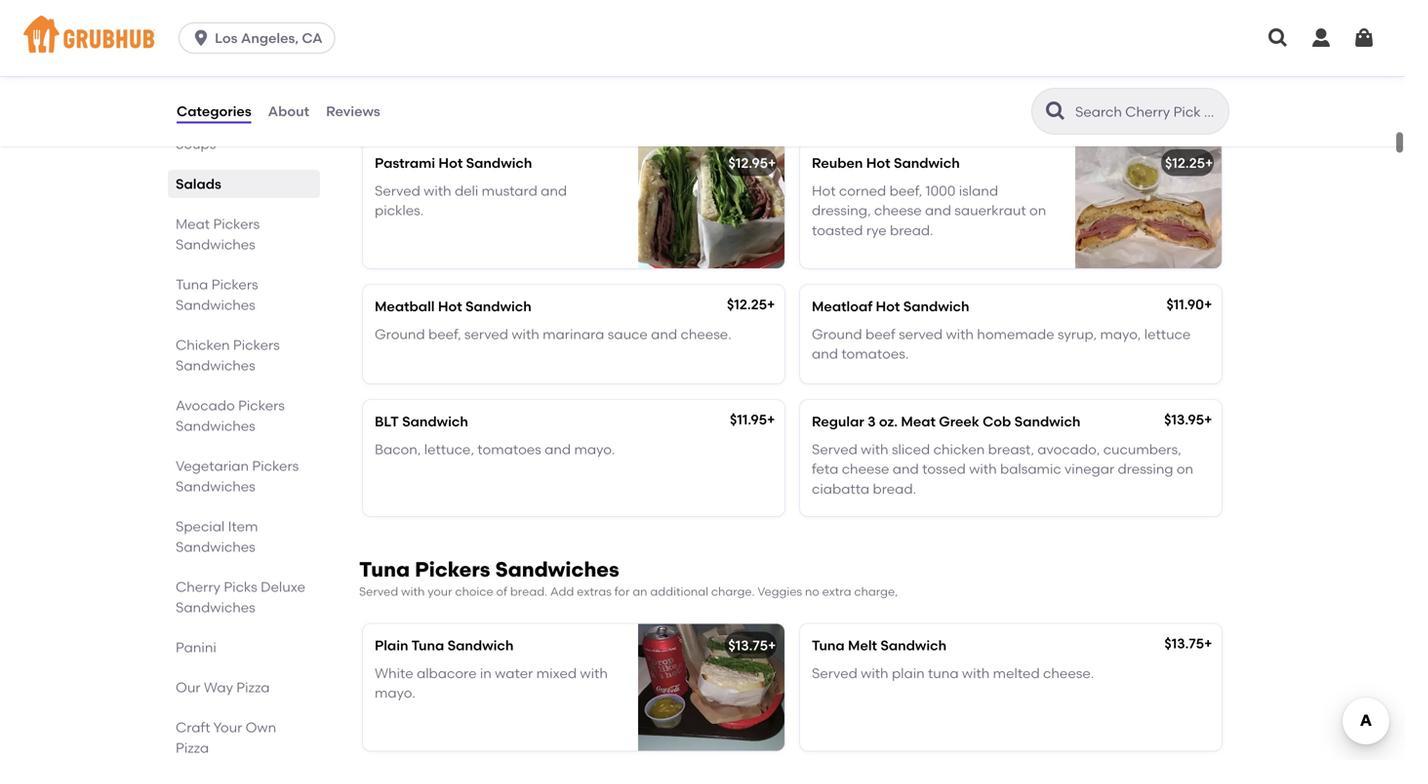 Task type: locate. For each thing, give the bounding box(es) containing it.
ground down meatloaf
[[812, 326, 862, 342]]

sandwiches inside special item sandwiches
[[176, 539, 256, 555]]

0 horizontal spatial cheese.
[[681, 326, 732, 342]]

sandwich up 1000
[[894, 155, 960, 171]]

1 horizontal spatial served
[[899, 326, 943, 342]]

1 vertical spatial pizza
[[176, 740, 209, 756]]

0 vertical spatial cheese.
[[681, 326, 732, 342]]

blt sandwich
[[375, 413, 468, 430]]

sandwiches inside chicken pickers sandwiches
[[176, 357, 256, 374]]

and inside "ground beef served with homemade syrup, mayo, lettuce and tomatoes."
[[812, 346, 838, 362]]

pickers inside tuna pickers sandwiches served with your choice of bread. add extras for an additional charge. veggies no extra charge,
[[415, 557, 490, 582]]

tuna inside tuna pickers sandwiches served with your choice of bread. add extras for an additional charge. veggies no extra charge,
[[359, 557, 410, 582]]

beef
[[866, 326, 896, 342]]

sandwich for tuna melt sandwich
[[881, 637, 947, 654]]

pickers up your on the left
[[415, 557, 490, 582]]

pickers for tuna pickers sandwiches
[[212, 276, 258, 293]]

1 horizontal spatial meat
[[901, 413, 936, 430]]

with right mixed at left
[[580, 665, 608, 681]]

and right tomatoes
[[545, 441, 571, 458]]

2 served from the left
[[899, 326, 943, 342]]

chicken
[[934, 441, 985, 458]]

tuna inside tuna pickers sandwiches
[[176, 276, 208, 293]]

0 horizontal spatial svg image
[[191, 28, 211, 48]]

1 vertical spatial beef,
[[428, 326, 461, 342]]

pizza inside craft your own pizza
[[176, 740, 209, 756]]

special item sandwiches
[[176, 518, 258, 555]]

on right dressing
[[1177, 461, 1194, 477]]

search icon image
[[1044, 100, 1068, 123]]

0 vertical spatial bread.
[[890, 222, 934, 239]]

served with sliced green apples, turkey, cheese, dijon and mayo. button
[[800, 0, 1222, 125]]

1 horizontal spatial svg image
[[1310, 26, 1333, 50]]

hot up deli
[[439, 155, 463, 171]]

with down 3
[[861, 441, 889, 458]]

served down meatball hot sandwich
[[464, 326, 508, 342]]

balsamic
[[1000, 461, 1062, 477]]

$13.95 +
[[1164, 411, 1213, 428]]

1 vertical spatial $12.25
[[727, 296, 767, 313]]

sandwich up plain
[[881, 637, 947, 654]]

1 horizontal spatial $12.25
[[1165, 155, 1205, 171]]

0 vertical spatial $12.25 +
[[1165, 155, 1214, 171]]

sliced left green
[[892, 39, 930, 56]]

with inside served with deli mustard and pickles.
[[424, 182, 451, 199]]

0 horizontal spatial $12.25
[[727, 296, 767, 313]]

beef, down reuben hot sandwich
[[890, 182, 922, 199]]

island
[[959, 182, 998, 199]]

served inside tuna pickers sandwiches served with your choice of bread. add extras for an additional charge. veggies no extra charge,
[[359, 585, 398, 599]]

lettuce,
[[424, 441, 474, 458]]

oz.
[[879, 413, 898, 430]]

tuna
[[928, 665, 959, 681]]

sandwiches up add
[[495, 557, 619, 582]]

0 horizontal spatial mayo.
[[375, 685, 416, 701]]

ciabatta
[[812, 481, 870, 497]]

svg image
[[1267, 26, 1290, 50], [1310, 26, 1333, 50]]

served for served with plain tuna with melted cheese.
[[812, 665, 858, 681]]

1 horizontal spatial $13.75
[[1165, 635, 1204, 652]]

your
[[428, 585, 452, 599]]

sandwiches down cherry
[[176, 599, 256, 616]]

sandwiches inside avocado pickers sandwiches
[[176, 418, 256, 434]]

mayo. right tomatoes
[[574, 441, 615, 458]]

sliced inside served with sliced chicken breast, avocado, cucumbers, feta cheese and tossed with balsamic vinegar dressing on ciabatta bread.
[[892, 441, 930, 458]]

craft
[[176, 719, 210, 736]]

1 horizontal spatial $12.25 +
[[1165, 155, 1214, 171]]

sliced for chicken
[[892, 441, 930, 458]]

ground for ground beef, served with marinara sauce and cheese.
[[375, 326, 425, 342]]

$12.25 + left meatloaf
[[727, 296, 775, 313]]

sandwich up avocado,
[[1015, 413, 1081, 430]]

plain
[[892, 665, 925, 681]]

1 svg image from the left
[[1267, 26, 1290, 50]]

with left deli
[[424, 182, 451, 199]]

meat right oz.
[[901, 413, 936, 430]]

on right sauerkraut
[[1030, 202, 1047, 219]]

about button
[[267, 76, 310, 146]]

tuna down "meat pickers sandwiches"
[[176, 276, 208, 293]]

0 horizontal spatial on
[[1030, 202, 1047, 219]]

ground for ground beef served with homemade syrup, mayo, lettuce and tomatoes.
[[812, 326, 862, 342]]

tuna up albacore
[[411, 637, 444, 654]]

0 vertical spatial cheese
[[874, 202, 922, 219]]

0 vertical spatial meat
[[176, 216, 210, 232]]

1 ground from the left
[[375, 326, 425, 342]]

sandwiches inside tuna pickers sandwiches served with your choice of bread. add extras for an additional charge. veggies no extra charge,
[[495, 557, 619, 582]]

$13.75 +
[[1165, 635, 1213, 652], [728, 637, 776, 654]]

0 horizontal spatial pizza
[[176, 740, 209, 756]]

cheese inside hot corned beef, 1000 island dressing, cheese and sauerkraut on toasted rye bread.
[[874, 202, 922, 219]]

2 svg image from the left
[[1310, 26, 1333, 50]]

svg image inside los angeles, ca button
[[191, 28, 211, 48]]

sandwiches up chicken
[[176, 297, 256, 313]]

0 vertical spatial beef,
[[890, 182, 922, 199]]

meat pickers sandwiches
[[176, 216, 260, 253]]

meat inside "meat pickers sandwiches"
[[176, 216, 210, 232]]

1 horizontal spatial ground
[[812, 326, 862, 342]]

and right 'dijon'
[[1165, 39, 1192, 56]]

and right mustard
[[541, 182, 567, 199]]

plain
[[375, 637, 408, 654]]

pickers right chicken
[[233, 337, 280, 353]]

sandwich
[[466, 155, 532, 171], [894, 155, 960, 171], [466, 298, 532, 315], [904, 298, 970, 315], [402, 413, 468, 430], [1015, 413, 1081, 430], [448, 637, 514, 654], [881, 637, 947, 654]]

sandwich up mustard
[[466, 155, 532, 171]]

served inside served with sliced green apples, turkey, cheese, dijon and mayo.
[[812, 39, 858, 56]]

pickers for meat pickers sandwiches
[[213, 216, 260, 232]]

homemade
[[977, 326, 1055, 342]]

hot up "corned"
[[866, 155, 891, 171]]

sandwiches down avocado
[[176, 418, 256, 434]]

1 vertical spatial sliced
[[892, 441, 930, 458]]

hot corned beef, 1000 island dressing, cheese and sauerkraut on toasted rye bread.
[[812, 182, 1047, 239]]

your
[[213, 719, 242, 736]]

1 vertical spatial mayo.
[[574, 441, 615, 458]]

Search Cherry Pick Cafe search field
[[1074, 102, 1223, 121]]

2 sliced from the top
[[892, 441, 930, 458]]

mayo.
[[812, 59, 853, 75], [574, 441, 615, 458], [375, 685, 416, 701]]

sandwiches for chicken pickers sandwiches
[[176, 357, 256, 374]]

hot for hot corned beef, 1000 island dressing, cheese and sauerkraut on toasted rye bread.
[[866, 155, 891, 171]]

on inside hot corned beef, 1000 island dressing, cheese and sauerkraut on toasted rye bread.
[[1030, 202, 1047, 219]]

corned
[[839, 182, 886, 199]]

meatball
[[375, 298, 435, 315]]

pizza
[[236, 679, 270, 696], [176, 740, 209, 756]]

2 vertical spatial mayo.
[[375, 685, 416, 701]]

0 horizontal spatial ground
[[375, 326, 425, 342]]

hot right meatball
[[438, 298, 462, 315]]

pizza down craft
[[176, 740, 209, 756]]

2 ground from the left
[[812, 326, 862, 342]]

with left homemade
[[946, 326, 974, 342]]

pickers inside vegetarian pickers sandwiches
[[252, 458, 299, 474]]

cheese. right sauce
[[681, 326, 732, 342]]

cheese
[[874, 202, 922, 219], [842, 461, 890, 477]]

with left marinara
[[512, 326, 540, 342]]

sandwiches up tuna pickers sandwiches
[[176, 236, 256, 253]]

with left green
[[861, 39, 889, 56]]

bread. right ciabatta
[[873, 481, 917, 497]]

0 horizontal spatial svg image
[[1267, 26, 1290, 50]]

pickers inside avocado pickers sandwiches
[[238, 397, 285, 414]]

sliced down oz.
[[892, 441, 930, 458]]

0 horizontal spatial meat
[[176, 216, 210, 232]]

pickers inside "meat pickers sandwiches"
[[213, 216, 260, 232]]

choice
[[455, 585, 494, 599]]

an
[[633, 585, 648, 599]]

hot for ground beef served with homemade syrup, mayo, lettuce and tomatoes.
[[876, 298, 900, 315]]

sandwiches down chicken
[[176, 357, 256, 374]]

sandwiches down special
[[176, 539, 256, 555]]

bread. inside hot corned beef, 1000 island dressing, cheese and sauerkraut on toasted rye bread.
[[890, 222, 934, 239]]

and
[[1165, 39, 1192, 56], [541, 182, 567, 199], [925, 202, 952, 219], [651, 326, 677, 342], [812, 346, 838, 362], [545, 441, 571, 458], [893, 461, 919, 477]]

pizza right way on the bottom of the page
[[236, 679, 270, 696]]

0 vertical spatial on
[[1030, 202, 1047, 219]]

1 horizontal spatial beef,
[[890, 182, 922, 199]]

mayo. down white
[[375, 685, 416, 701]]

cherry picks deluxe sandwiches
[[176, 579, 306, 616]]

1 horizontal spatial mayo.
[[574, 441, 615, 458]]

0 horizontal spatial served
[[464, 326, 508, 342]]

pickers right avocado
[[238, 397, 285, 414]]

plain tuna sandwich image
[[638, 624, 785, 751]]

sandwiches down vegetarian
[[176, 478, 256, 495]]

sandwich for reuben hot sandwich
[[894, 155, 960, 171]]

sandwich up "ground beef served with homemade syrup, mayo, lettuce and tomatoes."
[[904, 298, 970, 315]]

syrup,
[[1058, 326, 1097, 342]]

with left your on the left
[[401, 585, 425, 599]]

tuna left melt
[[812, 637, 845, 654]]

1 vertical spatial $12.25 +
[[727, 296, 775, 313]]

albacore
[[417, 665, 477, 681]]

sliced inside served with sliced green apples, turkey, cheese, dijon and mayo.
[[892, 39, 930, 56]]

pickers down salads at top
[[213, 216, 260, 232]]

bread. inside served with sliced chicken breast, avocado, cucumbers, feta cheese and tossed with balsamic vinegar dressing on ciabatta bread.
[[873, 481, 917, 497]]

$11.90 +
[[1167, 296, 1213, 313]]

white albacore in water mixed with mayo.
[[375, 665, 608, 701]]

$12.25 + down the search cherry pick cafe search box
[[1165, 155, 1214, 171]]

tossed
[[922, 461, 966, 477]]

mixed
[[536, 665, 577, 681]]

pickers for avocado pickers sandwiches
[[238, 397, 285, 414]]

2 horizontal spatial mayo.
[[812, 59, 853, 75]]

served
[[464, 326, 508, 342], [899, 326, 943, 342]]

charge.
[[711, 585, 755, 599]]

and down 1000
[[925, 202, 952, 219]]

pickers inside tuna pickers sandwiches
[[212, 276, 258, 293]]

reuben hot sandwich image
[[1076, 142, 1222, 268]]

with inside served with sliced green apples, turkey, cheese, dijon and mayo.
[[861, 39, 889, 56]]

bread. inside tuna pickers sandwiches served with your choice of bread. add extras for an additional charge. veggies no extra charge,
[[510, 585, 548, 599]]

tuna pickers sandwiches
[[176, 276, 258, 313]]

sandwich up in
[[448, 637, 514, 654]]

sandwiches inside tuna pickers sandwiches
[[176, 297, 256, 313]]

hot
[[439, 155, 463, 171], [866, 155, 891, 171], [812, 182, 836, 199], [438, 298, 462, 315], [876, 298, 900, 315]]

$11.95 +
[[730, 411, 775, 428]]

bread. right rye
[[890, 222, 934, 239]]

sandwich up lettuce,
[[402, 413, 468, 430]]

pickers inside chicken pickers sandwiches
[[233, 337, 280, 353]]

hot for served with deli mustard and pickles.
[[439, 155, 463, 171]]

2 vertical spatial bread.
[[510, 585, 548, 599]]

$12.25 down the search cherry pick cafe search box
[[1165, 155, 1205, 171]]

hot up dressing,
[[812, 182, 836, 199]]

1 vertical spatial on
[[1177, 461, 1194, 477]]

with down 'chicken'
[[969, 461, 997, 477]]

cheese. right melted
[[1043, 665, 1094, 681]]

mayo. up reuben
[[812, 59, 853, 75]]

dressing
[[1118, 461, 1174, 477]]

vinegar
[[1065, 461, 1115, 477]]

salads
[[176, 176, 221, 192]]

1 sliced from the top
[[892, 39, 930, 56]]

1 vertical spatial cheese.
[[1043, 665, 1094, 681]]

served right the beef
[[899, 326, 943, 342]]

sandwiches inside "meat pickers sandwiches"
[[176, 236, 256, 253]]

beef, down meatball hot sandwich
[[428, 326, 461, 342]]

beef, inside hot corned beef, 1000 island dressing, cheese and sauerkraut on toasted rye bread.
[[890, 182, 922, 199]]

craft your own pizza
[[176, 719, 276, 756]]

tuna up plain
[[359, 557, 410, 582]]

ground inside "ground beef served with homemade syrup, mayo, lettuce and tomatoes."
[[812, 326, 862, 342]]

sandwiches inside vegetarian pickers sandwiches
[[176, 478, 256, 495]]

reviews button
[[325, 76, 381, 146]]

bread. right of on the left
[[510, 585, 548, 599]]

served inside served with sliced chicken breast, avocado, cucumbers, feta cheese and tossed with balsamic vinegar dressing on ciabatta bread.
[[812, 441, 858, 458]]

sliced for green
[[892, 39, 930, 56]]

0 vertical spatial pizza
[[236, 679, 270, 696]]

0 vertical spatial sliced
[[892, 39, 930, 56]]

sliced
[[892, 39, 930, 56], [892, 441, 930, 458]]

sandwiches for tuna pickers sandwiches
[[176, 297, 256, 313]]

los angeles, ca
[[215, 30, 323, 46]]

avocado pickers sandwiches
[[176, 397, 285, 434]]

pickers down "meat pickers sandwiches"
[[212, 276, 258, 293]]

0 vertical spatial mayo.
[[812, 59, 853, 75]]

pickers for chicken pickers sandwiches
[[233, 337, 280, 353]]

1 vertical spatial bread.
[[873, 481, 917, 497]]

cucumbers,
[[1104, 441, 1182, 458]]

tuna for tuna melt sandwich
[[812, 637, 845, 654]]

1 vertical spatial cheese
[[842, 461, 890, 477]]

+
[[768, 155, 776, 171], [1205, 155, 1214, 171], [767, 296, 775, 313], [1204, 296, 1213, 313], [767, 411, 775, 428], [1204, 411, 1213, 428], [1204, 635, 1213, 652], [768, 637, 776, 654]]

cheese up rye
[[874, 202, 922, 219]]

meat down salads at top
[[176, 216, 210, 232]]

hot up the beef
[[876, 298, 900, 315]]

served inside "ground beef served with homemade syrup, mayo, lettuce and tomatoes."
[[899, 326, 943, 342]]

plain tuna sandwich
[[375, 637, 514, 654]]

sandwiches
[[176, 236, 256, 253], [176, 297, 256, 313], [176, 357, 256, 374], [176, 418, 256, 434], [176, 478, 256, 495], [176, 539, 256, 555], [495, 557, 619, 582], [176, 599, 256, 616]]

and inside served with sliced chicken breast, avocado, cucumbers, feta cheese and tossed with balsamic vinegar dressing on ciabatta bread.
[[893, 461, 919, 477]]

about
[[268, 103, 309, 119]]

tomatoes.
[[842, 346, 909, 362]]

1 served from the left
[[464, 326, 508, 342]]

cheese up ciabatta
[[842, 461, 890, 477]]

ground down meatball
[[375, 326, 425, 342]]

1 horizontal spatial on
[[1177, 461, 1194, 477]]

svg image
[[1353, 26, 1376, 50], [191, 28, 211, 48]]

1 horizontal spatial pizza
[[236, 679, 270, 696]]

meat
[[176, 216, 210, 232], [901, 413, 936, 430]]

$13.95
[[1164, 411, 1204, 428]]

and left tomatoes.
[[812, 346, 838, 362]]

reuben
[[812, 155, 863, 171]]

mayo,
[[1100, 326, 1141, 342]]

tuna for tuna pickers sandwiches
[[176, 276, 208, 293]]

$12.25 left meatloaf
[[727, 296, 767, 313]]

sandwich for plain tuna sandwich
[[448, 637, 514, 654]]

soups
[[176, 136, 216, 152]]

served inside served with deli mustard and pickles.
[[375, 182, 420, 199]]

with inside "ground beef served with homemade syrup, mayo, lettuce and tomatoes."
[[946, 326, 974, 342]]

tomatoes
[[478, 441, 541, 458]]

served
[[812, 39, 858, 56], [375, 182, 420, 199], [812, 441, 858, 458], [359, 585, 398, 599], [812, 665, 858, 681]]

ground
[[375, 326, 425, 342], [812, 326, 862, 342]]

3
[[868, 413, 876, 430]]

0 vertical spatial $12.25
[[1165, 155, 1205, 171]]

mayo. inside served with sliced green apples, turkey, cheese, dijon and mayo.
[[812, 59, 853, 75]]

1 vertical spatial meat
[[901, 413, 936, 430]]

los angeles, ca button
[[179, 22, 343, 54]]

sandwiches for special item sandwiches
[[176, 539, 256, 555]]

sandwich for meatloaf hot sandwich
[[904, 298, 970, 315]]

vegetarian
[[176, 458, 249, 474]]

beef,
[[890, 182, 922, 199], [428, 326, 461, 342]]

$11.95
[[730, 411, 767, 428]]

sandwich up ground beef, served with marinara sauce and cheese.
[[466, 298, 532, 315]]

and left tossed
[[893, 461, 919, 477]]

with
[[861, 39, 889, 56], [424, 182, 451, 199], [512, 326, 540, 342], [946, 326, 974, 342], [861, 441, 889, 458], [969, 461, 997, 477], [401, 585, 425, 599], [580, 665, 608, 681], [861, 665, 889, 681], [962, 665, 990, 681]]

pickers right vegetarian
[[252, 458, 299, 474]]

0 horizontal spatial $13.75 +
[[728, 637, 776, 654]]



Task type: vqa. For each thing, say whether or not it's contained in the screenshot.
on
yes



Task type: describe. For each thing, give the bounding box(es) containing it.
1 horizontal spatial cheese.
[[1043, 665, 1094, 681]]

with inside tuna pickers sandwiches served with your choice of bread. add extras for an additional charge. veggies no extra charge,
[[401, 585, 425, 599]]

regular
[[812, 413, 865, 430]]

reviews
[[326, 103, 380, 119]]

mustard
[[482, 182, 538, 199]]

with down tuna melt sandwich
[[861, 665, 889, 681]]

chicken pickers sandwiches
[[176, 337, 280, 374]]

sandwich for meatball hot sandwich
[[466, 298, 532, 315]]

pickers for tuna pickers sandwiches served with your choice of bread. add extras for an additional charge. veggies no extra charge,
[[415, 557, 490, 582]]

1000
[[926, 182, 956, 199]]

on inside served with sliced chicken breast, avocado, cucumbers, feta cheese and tossed with balsamic vinegar dressing on ciabatta bread.
[[1177, 461, 1194, 477]]

sandwich for pastrami hot sandwich
[[466, 155, 532, 171]]

pastrami hot sandwich image
[[638, 142, 785, 268]]

marinara
[[543, 326, 605, 342]]

hot inside hot corned beef, 1000 island dressing, cheese and sauerkraut on toasted rye bread.
[[812, 182, 836, 199]]

served with sliced chicken breast, avocado, cucumbers, feta cheese and tossed with balsamic vinegar dressing on ciabatta bread.
[[812, 441, 1194, 497]]

sandwiches for meat pickers sandwiches
[[176, 236, 256, 253]]

cherry
[[176, 579, 221, 595]]

reuben hot sandwich
[[812, 155, 960, 171]]

additional
[[650, 585, 709, 599]]

main navigation navigation
[[0, 0, 1405, 76]]

our way pizza
[[176, 679, 270, 696]]

and inside served with deli mustard and pickles.
[[541, 182, 567, 199]]

of
[[496, 585, 508, 599]]

in
[[480, 665, 492, 681]]

with inside white albacore in water mixed with mayo.
[[580, 665, 608, 681]]

cheese inside served with sliced chicken breast, avocado, cucumbers, feta cheese and tossed with balsamic vinegar dressing on ciabatta bread.
[[842, 461, 890, 477]]

lettuce
[[1145, 326, 1191, 342]]

cheese,
[[1074, 39, 1125, 56]]

$12.95
[[729, 155, 768, 171]]

way
[[204, 679, 233, 696]]

served for served with sliced chicken breast, avocado, cucumbers, feta cheese and tossed with balsamic vinegar dressing on ciabatta bread.
[[812, 441, 858, 458]]

and inside hot corned beef, 1000 island dressing, cheese and sauerkraut on toasted rye bread.
[[925, 202, 952, 219]]

deli
[[455, 182, 479, 199]]

and inside served with sliced green apples, turkey, cheese, dijon and mayo.
[[1165, 39, 1192, 56]]

tuna melt sandwich
[[812, 637, 947, 654]]

pastrami hot sandwich
[[375, 155, 532, 171]]

tuna pickers sandwiches served with your choice of bread. add extras for an additional charge. veggies no extra charge,
[[359, 557, 898, 599]]

mortadella sandwich image
[[638, 0, 785, 125]]

bacon,
[[375, 441, 421, 458]]

veggies
[[758, 585, 802, 599]]

ground beef, served with marinara sauce and cheese.
[[375, 326, 732, 342]]

0 horizontal spatial $12.25 +
[[727, 296, 775, 313]]

sandwiches for avocado pickers sandwiches
[[176, 418, 256, 434]]

sandwiches for tuna pickers sandwiches served with your choice of bread. add extras for an additional charge. veggies no extra charge,
[[495, 557, 619, 582]]

meatloaf hot sandwich
[[812, 298, 970, 315]]

with right tuna
[[962, 665, 990, 681]]

dijon
[[1128, 39, 1162, 56]]

mayo. inside white albacore in water mixed with mayo.
[[375, 685, 416, 701]]

0 horizontal spatial $13.75
[[728, 637, 768, 654]]

los
[[215, 30, 238, 46]]

sauerkraut
[[955, 202, 1026, 219]]

tuna for tuna pickers sandwiches served with your choice of bread. add extras for an additional charge. veggies no extra charge,
[[359, 557, 410, 582]]

dressing,
[[812, 202, 871, 219]]

rye
[[867, 222, 887, 239]]

served for served with deli mustard and pickles.
[[375, 182, 420, 199]]

pickers for vegetarian pickers sandwiches
[[252, 458, 299, 474]]

avocado
[[176, 397, 235, 414]]

regular 3 oz. meat greek cob sandwich
[[812, 413, 1081, 430]]

served with deli mustard and pickles.
[[375, 182, 567, 219]]

sandwiches inside the cherry picks deluxe sandwiches
[[176, 599, 256, 616]]

chicken
[[176, 337, 230, 353]]

panini
[[176, 639, 216, 656]]

served for beef,
[[464, 326, 508, 342]]

feta
[[812, 461, 839, 477]]

apples,
[[976, 39, 1024, 56]]

pickles.
[[375, 202, 424, 219]]

1 horizontal spatial svg image
[[1353, 26, 1376, 50]]

1 horizontal spatial $13.75 +
[[1165, 635, 1213, 652]]

sandwiches for vegetarian pickers sandwiches
[[176, 478, 256, 495]]

angeles,
[[241, 30, 299, 46]]

$12.95 +
[[729, 155, 776, 171]]

served with plain tuna with melted cheese.
[[812, 665, 1094, 681]]

our
[[176, 679, 201, 696]]

and right sauce
[[651, 326, 677, 342]]

add
[[550, 585, 574, 599]]

breast,
[[988, 441, 1035, 458]]

0 horizontal spatial beef,
[[428, 326, 461, 342]]

picks
[[224, 579, 257, 595]]

meatloaf
[[812, 298, 873, 315]]

served for beef
[[899, 326, 943, 342]]

special
[[176, 518, 225, 535]]

meatball hot sandwich
[[375, 298, 532, 315]]

ground beef served with homemade syrup, mayo, lettuce and tomatoes.
[[812, 326, 1191, 362]]

cob
[[983, 413, 1011, 430]]

blt
[[375, 413, 399, 430]]

own
[[246, 719, 276, 736]]

hot for ground beef, served with marinara sauce and cheese.
[[438, 298, 462, 315]]

categories button
[[176, 76, 252, 146]]

avocado,
[[1038, 441, 1100, 458]]

vegetarian pickers sandwiches
[[176, 458, 299, 495]]

for
[[615, 585, 630, 599]]

served with sliced green apples, turkey, cheese, dijon and mayo.
[[812, 39, 1192, 75]]

toasted
[[812, 222, 863, 239]]

served for served with sliced green apples, turkey, cheese, dijon and mayo.
[[812, 39, 858, 56]]

$11.90
[[1167, 296, 1204, 313]]

melted
[[993, 665, 1040, 681]]

deluxe
[[261, 579, 306, 595]]

melt
[[848, 637, 877, 654]]



